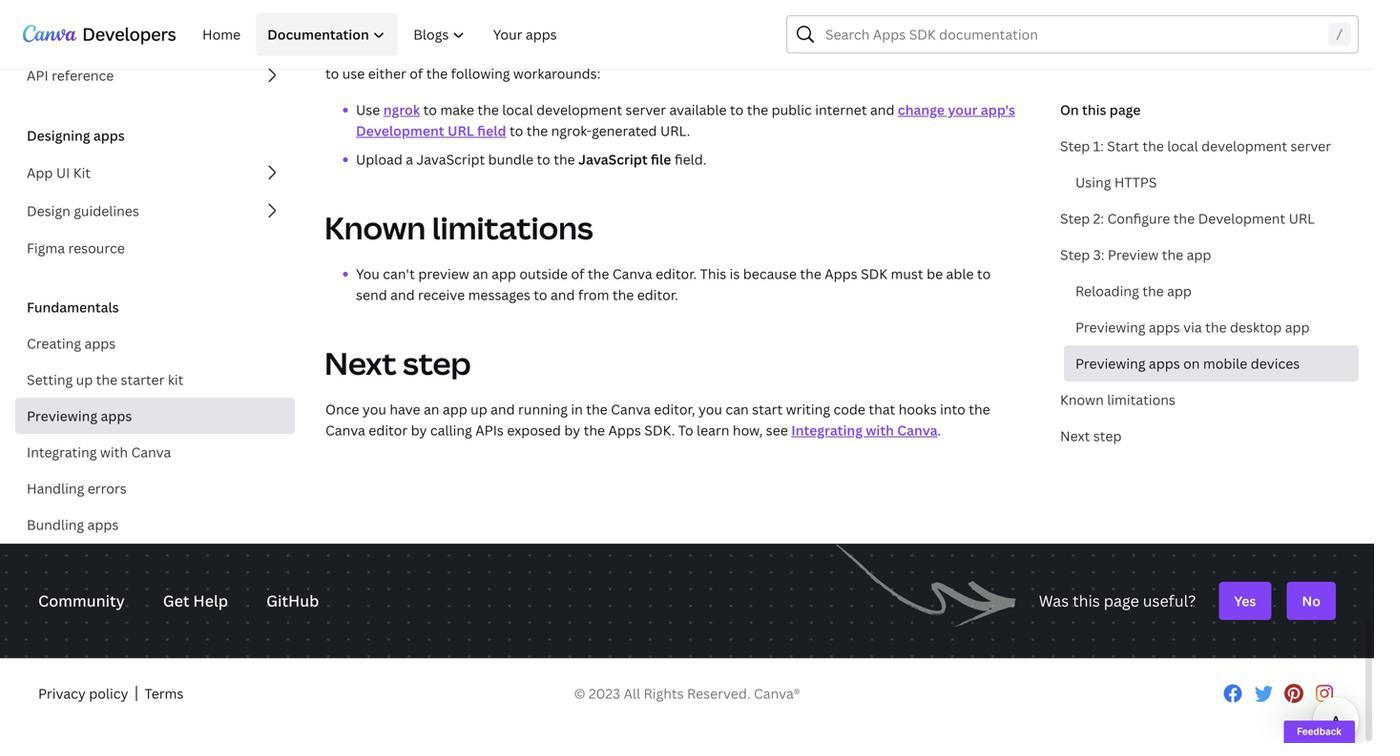 Task type: describe. For each thing, give the bounding box(es) containing it.
0 vertical spatial next
[[325, 343, 397, 384]]

once you have an app up and running in the canva editor, you can start writing code that hooks into the canva editor by calling apis exposed by the apps sdk. to learn how, see
[[326, 401, 991, 440]]

2 horizontal spatial development
[[1202, 137, 1288, 155]]

get
[[163, 591, 190, 612]]

design guidelines link
[[15, 192, 295, 230]]

configure
[[1108, 210, 1171, 228]]

can't
[[383, 265, 415, 283]]

important
[[668, 22, 732, 41]]

using https link
[[1065, 164, 1360, 200]]

to
[[679, 422, 694, 440]]

the inside setting up the starter kit "link"
[[96, 371, 118, 389]]

must
[[891, 265, 924, 283]]

page for was
[[1104, 591, 1140, 612]]

0 vertical spatial so
[[627, 22, 642, 41]]

0 vertical spatial editor.
[[656, 265, 697, 283]]

2023
[[589, 685, 621, 703]]

the up field
[[478, 101, 499, 119]]

1 vertical spatial a
[[406, 150, 413, 169]]

server inside step 1: start the local development server link
[[1291, 137, 1332, 155]]

reloading
[[1076, 282, 1140, 300]]

1 horizontal spatial known limitations
[[1061, 391, 1176, 409]]

1 javascript from the left
[[417, 150, 485, 169]]

starter
[[121, 371, 165, 389]]

server inside the canva is extremely popular on mobile devices, so it's important to preview and test your app on them. the local development server on your computer won't be accessible via a mobile device though, so you'll need to use either of the following workarounds:
[[449, 43, 490, 62]]

workarounds:
[[514, 64, 601, 83]]

receive
[[418, 286, 465, 304]]

extremely
[[382, 22, 447, 41]]

in
[[571, 401, 583, 419]]

apps for your apps
[[526, 25, 557, 43]]

previewing apps on mobile devices link
[[1065, 346, 1360, 382]]

1 vertical spatial url
[[1289, 210, 1316, 228]]

0 horizontal spatial known limitations
[[325, 207, 593, 249]]

setting up the starter kit
[[27, 371, 184, 389]]

development inside the canva is extremely popular on mobile devices, so it's important to preview and test your app on them. the local development server on your computer won't be accessible via a mobile device though, so you'll need to use either of the following workarounds:
[[360, 43, 446, 62]]

because
[[744, 265, 797, 283]]

reserved.
[[687, 685, 751, 703]]

send
[[356, 286, 387, 304]]

step 2: configure the development url link
[[1049, 200, 1360, 237]]

1 by from the left
[[411, 422, 427, 440]]

canva up sdk.
[[611, 401, 651, 419]]

bundle
[[488, 150, 534, 169]]

the right into
[[969, 401, 991, 419]]

ngrok link
[[384, 101, 420, 119]]

writing
[[786, 401, 831, 419]]

following
[[451, 64, 510, 83]]

blogs button
[[402, 13, 478, 56]]

reloading the app link
[[1065, 273, 1360, 309]]

you can't preview an app outside of the canva editor. this is because the apps sdk must be able to send and receive messages to and from the editor.
[[356, 265, 991, 304]]

an for preview
[[473, 265, 489, 283]]

twitter image
[[1253, 683, 1276, 706]]

step 3: preview the app
[[1061, 246, 1212, 264]]

1 horizontal spatial your
[[863, 22, 893, 41]]

use
[[342, 64, 365, 83]]

app ui kit link
[[15, 154, 295, 192]]

instagram image
[[1314, 683, 1337, 706]]

into
[[941, 401, 966, 419]]

1 vertical spatial editor.
[[638, 286, 679, 304]]

previewing for previewing apps via the desktop app
[[1076, 318, 1146, 337]]

file
[[651, 150, 672, 169]]

the left public in the top of the page
[[747, 101, 769, 119]]

home
[[202, 25, 241, 43]]

step 1: start the local development server link
[[1049, 128, 1360, 164]]

development inside use ngrok to make the local development server available to the public internet and change your app's development url field to the ngrok-generated url.
[[356, 122, 445, 140]]

using https
[[1076, 173, 1158, 191]]

no button
[[1287, 582, 1337, 621]]

figma resource
[[27, 239, 125, 257]]

learn
[[697, 422, 730, 440]]

next step inside next step link
[[1061, 427, 1122, 445]]

of inside the canva is extremely popular on mobile devices, so it's important to preview and test your app on them. the local development server on your computer won't be accessible via a mobile device though, so you'll need to use either of the following workarounds:
[[410, 64, 423, 83]]

github link
[[266, 589, 319, 614]]

to right bundle
[[537, 150, 551, 169]]

0 horizontal spatial step
[[403, 343, 471, 384]]

the inside step 3: preview the app link
[[1163, 246, 1184, 264]]

no
[[1303, 592, 1321, 611]]

page for on
[[1110, 101, 1141, 119]]

canva inside the canva is extremely popular on mobile devices, so it's important to preview and test your app on them. the local development server on your computer won't be accessible via a mobile device though, so you'll need to use either of the following workarounds:
[[326, 22, 366, 41]]

be inside you can't preview an app outside of the canva editor. this is because the apps sdk must be able to send and receive messages to and from the editor.
[[927, 265, 943, 283]]

upload a javascript bundle to the javascript file field.
[[356, 150, 707, 169]]

figma resource link
[[15, 230, 295, 266]]

on up following
[[493, 43, 509, 62]]

figma
[[27, 239, 65, 257]]

via inside the canva is extremely popular on mobile devices, so it's important to preview and test your app on them. the local development server on your computer won't be accessible via a mobile device though, so you'll need to use either of the following workarounds:
[[741, 43, 760, 62]]

the up from
[[588, 265, 609, 283]]

1 vertical spatial so
[[920, 43, 935, 62]]

step for step 2: configure the development url
[[1061, 210, 1091, 228]]

a inside the canva is extremely popular on mobile devices, so it's important to preview and test your app on them. the local development server on your computer won't be accessible via a mobile device though, so you'll need to use either of the following workarounds:
[[763, 43, 770, 62]]

and down the outside
[[551, 286, 575, 304]]

bundling
[[27, 516, 84, 534]]

1 horizontal spatial step
[[1094, 427, 1122, 445]]

app down step 2: configure the development url link
[[1187, 246, 1212, 264]]

integrating for integrating with canva
[[27, 443, 97, 462]]

api reference
[[27, 66, 114, 84]]

the down the ngrok-
[[554, 150, 575, 169]]

canva developers logo image
[[23, 24, 176, 44]]

creating apps
[[27, 335, 116, 353]]

and inside use ngrok to make the local development server available to the public internet and change your app's development url field to the ngrok-generated url.
[[871, 101, 895, 119]]

app inside the canva is extremely popular on mobile devices, so it's important to preview and test your app on them. the local development server on your computer won't be accessible via a mobile device though, so you'll need to use either of the following workarounds:
[[896, 22, 920, 41]]

bundling apps
[[27, 516, 119, 534]]

the right from
[[613, 286, 634, 304]]

development inside use ngrok to make the local development server available to the public internet and change your app's development url field to the ngrok-generated url.
[[537, 101, 623, 119]]

the right exposed
[[584, 422, 605, 440]]

apps inside once you have an app up and running in the canva editor, you can start writing code that hooks into the canva editor by calling apis exposed by the apps sdk. to learn how, see
[[609, 422, 641, 440]]

designing
[[27, 127, 90, 145]]

upload
[[356, 150, 403, 169]]

get help link
[[163, 589, 228, 614]]

ngrok
[[384, 101, 420, 119]]

1:
[[1094, 137, 1104, 155]]

devices,
[[571, 22, 624, 41]]

need
[[976, 43, 1009, 62]]

next inside next step link
[[1061, 427, 1091, 445]]

to right field
[[510, 122, 523, 140]]

handling
[[27, 480, 84, 498]]

terms link
[[145, 684, 184, 705]]

that
[[869, 401, 896, 419]]

the up the upload a javascript bundle to the javascript file field.
[[527, 122, 548, 140]]

up inside "link"
[[76, 371, 93, 389]]

0 horizontal spatial your
[[513, 43, 542, 62]]

handling errors link
[[15, 471, 295, 507]]

app up previewing apps via the desktop app
[[1168, 282, 1192, 300]]

get help
[[163, 591, 228, 612]]

step 1: start the local development server
[[1061, 137, 1332, 155]]

on
[[1061, 101, 1079, 119]]

ngrok-
[[551, 122, 592, 140]]

home link
[[191, 13, 252, 56]]

how,
[[733, 422, 763, 440]]

devices
[[1251, 355, 1301, 373]]

sdk.
[[645, 422, 675, 440]]

app ui kit
[[27, 164, 91, 182]]



Task type: vqa. For each thing, say whether or not it's contained in the screenshot.
we're
no



Task type: locate. For each thing, give the bounding box(es) containing it.
use
[[356, 101, 380, 119]]

1 vertical spatial mobile
[[774, 43, 818, 62]]

0 horizontal spatial url
[[448, 122, 474, 140]]

is inside the canva is extremely popular on mobile devices, so it's important to preview and test your app on them. the local development server on your computer won't be accessible via a mobile device though, so you'll need to use either of the following workarounds:
[[369, 22, 379, 41]]

development down ngrok link at the left of the page
[[356, 122, 445, 140]]

page inside "heading"
[[1110, 101, 1141, 119]]

running
[[518, 401, 568, 419]]

this for was
[[1073, 591, 1101, 612]]

your up though,
[[863, 22, 893, 41]]

1 horizontal spatial next step
[[1061, 427, 1122, 445]]

app right desktop
[[1286, 318, 1310, 337]]

the inside the canva is extremely popular on mobile devices, so it's important to preview and test your app on them. the local development server on your computer won't be accessible via a mobile device though, so you'll need to use either of the following workarounds:
[[426, 64, 448, 83]]

on this page heading
[[1049, 99, 1360, 120]]

device
[[821, 43, 864, 62]]

1 horizontal spatial is
[[730, 265, 740, 283]]

local down on this page "heading"
[[1168, 137, 1199, 155]]

apps for bundling apps
[[87, 516, 119, 534]]

reference
[[52, 66, 114, 84]]

messages
[[468, 286, 531, 304]]

apps right designing
[[93, 127, 125, 145]]

1 vertical spatial is
[[730, 265, 740, 283]]

3:
[[1094, 246, 1105, 264]]

on right popular
[[504, 22, 520, 41]]

0 vertical spatial be
[[651, 43, 668, 62]]

0 vertical spatial next step
[[325, 343, 471, 384]]

canva is extremely popular on mobile devices, so it's important to preview and test your app on them. the local development server on your computer won't be accessible via a mobile device though, so you'll need to use either of the following workarounds:
[[326, 22, 1009, 83]]

app up though,
[[896, 22, 920, 41]]

0 vertical spatial development
[[360, 43, 446, 62]]

previewing for previewing apps on mobile devices
[[1076, 355, 1146, 373]]

be down it's
[[651, 43, 668, 62]]

with up errors
[[100, 443, 128, 462]]

server
[[449, 43, 490, 62], [626, 101, 666, 119], [1291, 137, 1332, 155]]

yes button
[[1220, 582, 1272, 621]]

can
[[726, 401, 749, 419]]

local inside the canva is extremely popular on mobile devices, so it's important to preview and test your app on them. the local development server on your computer won't be accessible via a mobile device though, so you'll need to use either of the following workarounds:
[[326, 43, 357, 62]]

the right because
[[800, 265, 822, 283]]

apps left sdk
[[825, 265, 858, 283]]

0 horizontal spatial limitations
[[432, 207, 593, 249]]

facebook image
[[1222, 683, 1245, 706]]

1 vertical spatial page
[[1104, 591, 1140, 612]]

integrating with canva .
[[792, 422, 942, 440]]

development
[[360, 43, 446, 62], [537, 101, 623, 119], [1202, 137, 1288, 155]]

the
[[984, 22, 1008, 41]]

canva down once
[[326, 422, 366, 440]]

1 horizontal spatial known
[[1061, 391, 1104, 409]]

2 vertical spatial your
[[948, 101, 978, 119]]

your apps link
[[482, 13, 569, 56]]

step
[[1061, 137, 1091, 155], [1061, 210, 1091, 228], [1061, 246, 1091, 264]]

your left app's
[[948, 101, 978, 119]]

development up using https link
[[1202, 137, 1288, 155]]

apps down setting up the starter kit
[[101, 407, 132, 425]]

0 vertical spatial with
[[866, 422, 895, 440]]

it's
[[645, 22, 664, 41]]

0 vertical spatial local
[[326, 43, 357, 62]]

local
[[326, 43, 357, 62], [502, 101, 533, 119], [1168, 137, 1199, 155]]

privacy policy
[[38, 685, 128, 703]]

policy
[[89, 685, 128, 703]]

and left change
[[871, 101, 895, 119]]

1 vertical spatial with
[[100, 443, 128, 462]]

0 horizontal spatial known
[[325, 207, 426, 249]]

1 horizontal spatial limitations
[[1108, 391, 1176, 409]]

bundling apps link
[[15, 507, 295, 543]]

integrating for integrating with canva .
[[792, 422, 863, 440]]

and inside the canva is extremely popular on mobile devices, so it's important to preview and test your app on them. the local development server on your computer won't be accessible via a mobile device though, so you'll need to use either of the following workarounds:
[[807, 22, 831, 41]]

1 vertical spatial your
[[513, 43, 542, 62]]

this right on
[[1083, 101, 1107, 119]]

2 horizontal spatial mobile
[[1204, 355, 1248, 373]]

your inside use ngrok to make the local development server available to the public internet and change your app's development url field to the ngrok-generated url.
[[948, 101, 978, 119]]

0 horizontal spatial a
[[406, 150, 413, 169]]

0 vertical spatial step
[[403, 343, 471, 384]]

1 vertical spatial via
[[1184, 318, 1203, 337]]

kit
[[168, 371, 184, 389]]

apps for previewing apps via the desktop app
[[1149, 318, 1181, 337]]

next step
[[325, 343, 471, 384], [1061, 427, 1122, 445]]

pinterest image
[[1283, 683, 1306, 706]]

0 horizontal spatial so
[[627, 22, 642, 41]]

0 horizontal spatial server
[[449, 43, 490, 62]]

the inside step 1: start the local development server link
[[1143, 137, 1165, 155]]

previewing apps
[[27, 407, 132, 425]]

from
[[578, 286, 610, 304]]

so left you'll at the top
[[920, 43, 935, 62]]

setting
[[27, 371, 73, 389]]

0 vertical spatial apps
[[825, 265, 858, 283]]

an inside you can't preview an app outside of the canva editor. this is because the apps sdk must be able to send and receive messages to and from the editor.
[[473, 265, 489, 283]]

1 vertical spatial of
[[571, 265, 585, 283]]

integrating up the handling at the left of the page
[[27, 443, 97, 462]]

is
[[369, 22, 379, 41], [730, 265, 740, 283]]

the up step 3: preview the app link
[[1174, 210, 1195, 228]]

0 horizontal spatial javascript
[[417, 150, 485, 169]]

editor. left this
[[656, 265, 697, 283]]

the right in
[[586, 401, 608, 419]]

0 vertical spatial this
[[1083, 101, 1107, 119]]

1 you from the left
[[363, 401, 387, 419]]

apps
[[825, 265, 858, 283], [609, 422, 641, 440]]

1 horizontal spatial you
[[699, 401, 723, 419]]

is right this
[[730, 265, 740, 283]]

1 vertical spatial be
[[927, 265, 943, 283]]

1 horizontal spatial be
[[927, 265, 943, 283]]

1 vertical spatial up
[[471, 401, 488, 419]]

apps up previewing apps on mobile devices
[[1149, 318, 1181, 337]]

by down have
[[411, 422, 427, 440]]

on this page
[[1061, 101, 1141, 119]]

either
[[368, 64, 407, 83]]

canva down hooks
[[898, 422, 938, 440]]

to right available
[[730, 101, 744, 119]]

0 horizontal spatial integrating with canva link
[[15, 434, 295, 471]]

help
[[193, 591, 228, 612]]

1 horizontal spatial by
[[565, 422, 581, 440]]

url
[[448, 122, 474, 140], [1289, 210, 1316, 228]]

local inside step 1: start the local development server link
[[1168, 137, 1199, 155]]

1 horizontal spatial integrating
[[792, 422, 863, 440]]

mobile right your
[[523, 22, 568, 41]]

step left 3:
[[1061, 246, 1091, 264]]

app inside once you have an app up and running in the canva editor, you can start writing code that hooks into the canva editor by calling apis exposed by the apps sdk. to learn how, see
[[443, 401, 468, 419]]

you up learn
[[699, 401, 723, 419]]

1 horizontal spatial server
[[626, 101, 666, 119]]

apps inside you can't preview an app outside of the canva editor. this is because the apps sdk must be able to send and receive messages to and from the editor.
[[825, 265, 858, 283]]

1 horizontal spatial url
[[1289, 210, 1316, 228]]

canva
[[326, 22, 366, 41], [613, 265, 653, 283], [611, 401, 651, 419], [326, 422, 366, 440], [898, 422, 938, 440], [131, 443, 171, 462]]

rights
[[644, 685, 684, 703]]

to left use
[[326, 64, 339, 83]]

the left 'starter'
[[96, 371, 118, 389]]

an up messages
[[473, 265, 489, 283]]

0 horizontal spatial next
[[325, 343, 397, 384]]

0 vertical spatial development
[[356, 122, 445, 140]]

via up previewing apps on mobile devices
[[1184, 318, 1203, 337]]

javascript down generated
[[579, 150, 648, 169]]

0 horizontal spatial apps
[[609, 422, 641, 440]]

you up editor
[[363, 401, 387, 419]]

so left it's
[[627, 22, 642, 41]]

1 horizontal spatial up
[[471, 401, 488, 419]]

1 horizontal spatial development
[[1199, 210, 1286, 228]]

1 vertical spatial integrating
[[27, 443, 97, 462]]

previewing for previewing apps
[[27, 407, 97, 425]]

apps inside 'link'
[[526, 25, 557, 43]]

an inside once you have an app up and running in the canva editor, you can start writing code that hooks into the canva editor by calling apis exposed by the apps sdk. to learn how, see
[[424, 401, 440, 419]]

local up field
[[502, 101, 533, 119]]

©
[[574, 685, 586, 703]]

the inside reloading the app link
[[1143, 282, 1164, 300]]

app inside you can't preview an app outside of the canva editor. this is because the apps sdk must be able to send and receive messages to and from the editor.
[[492, 265, 516, 283]]

0 vertical spatial is
[[369, 22, 379, 41]]

your apps
[[493, 25, 557, 43]]

this inside "heading"
[[1083, 101, 1107, 119]]

0 horizontal spatial up
[[76, 371, 93, 389]]

https
[[1115, 173, 1158, 191]]

apps right your
[[526, 25, 557, 43]]

apps for creating apps
[[84, 335, 116, 353]]

to right 'important'
[[736, 22, 749, 41]]

was this page useful?
[[1039, 591, 1197, 612]]

next step link
[[1049, 418, 1360, 454]]

app up messages
[[492, 265, 516, 283]]

3 step from the top
[[1061, 246, 1091, 264]]

api
[[27, 66, 48, 84]]

up inside once you have an app up and running in the canva editor, you can start writing code that hooks into the canva editor by calling apis exposed by the apps sdk. to learn how, see
[[471, 401, 488, 419]]

hooks
[[899, 401, 937, 419]]

1 horizontal spatial integrating with canva link
[[792, 422, 938, 440]]

apps for designing apps
[[93, 127, 125, 145]]

2 vertical spatial development
[[1202, 137, 1288, 155]]

design
[[27, 202, 70, 220]]

1 vertical spatial known limitations
[[1061, 391, 1176, 409]]

0 horizontal spatial mobile
[[523, 22, 568, 41]]

1 horizontal spatial preview
[[753, 22, 804, 41]]

url inside use ngrok to make the local development server available to the public internet and change your app's development url field to the ngrok-generated url.
[[448, 122, 474, 140]]

and up the apis
[[491, 401, 515, 419]]

preview left test
[[753, 22, 804, 41]]

0 vertical spatial preview
[[753, 22, 804, 41]]

2 by from the left
[[565, 422, 581, 440]]

guidelines
[[74, 202, 139, 220]]

1 vertical spatial limitations
[[1108, 391, 1176, 409]]

have
[[390, 401, 421, 419]]

of up from
[[571, 265, 585, 283]]

the down blogs popup button
[[426, 64, 448, 83]]

0 horizontal spatial next step
[[325, 343, 471, 384]]

test
[[835, 22, 860, 41]]

2 horizontal spatial local
[[1168, 137, 1199, 155]]

development up the ngrok-
[[537, 101, 623, 119]]

mobile left device
[[774, 43, 818, 62]]

step for step 1: start the local development server
[[1061, 137, 1091, 155]]

0 horizontal spatial preview
[[418, 265, 470, 283]]

step 2: configure the development url
[[1061, 210, 1316, 228]]

on left them.
[[924, 22, 940, 41]]

designing apps
[[27, 127, 125, 145]]

and left test
[[807, 22, 831, 41]]

of right 'either'
[[410, 64, 423, 83]]

integrating with canva link down code
[[792, 422, 938, 440]]

field
[[478, 122, 507, 140]]

0 vertical spatial server
[[449, 43, 490, 62]]

yes
[[1235, 592, 1257, 611]]

mobile down previewing apps via the desktop app link
[[1204, 355, 1248, 373]]

privacy
[[38, 685, 86, 703]]

terms
[[145, 685, 184, 703]]

with down that at the bottom of the page
[[866, 422, 895, 440]]

1 horizontal spatial mobile
[[774, 43, 818, 62]]

development down using https link
[[1199, 210, 1286, 228]]

the down the step 2: configure the development url at top right
[[1163, 246, 1184, 264]]

to left the make
[[424, 101, 437, 119]]

see
[[766, 422, 788, 440]]

sdk
[[861, 265, 888, 283]]

known limitations link
[[1049, 382, 1360, 418]]

setting up the starter kit link
[[15, 362, 295, 398]]

apps for previewing apps on mobile devices
[[1149, 355, 1181, 373]]

2 vertical spatial local
[[1168, 137, 1199, 155]]

preview inside the canva is extremely popular on mobile devices, so it's important to preview and test your app on them. the local development server on your computer won't be accessible via a mobile device though, so you'll need to use either of the following workarounds:
[[753, 22, 804, 41]]

the down step 3: preview the app
[[1143, 282, 1164, 300]]

won't
[[612, 43, 648, 62]]

is inside you can't preview an app outside of the canva editor. this is because the apps sdk must be able to send and receive messages to and from the editor.
[[730, 265, 740, 283]]

an right have
[[424, 401, 440, 419]]

0 vertical spatial mobile
[[523, 22, 568, 41]]

1 vertical spatial step
[[1061, 210, 1091, 228]]

and down can't at left top
[[391, 286, 415, 304]]

with for integrating with canva
[[100, 443, 128, 462]]

computer
[[545, 43, 609, 62]]

the down reloading the app link
[[1206, 318, 1227, 337]]

editor. right from
[[638, 286, 679, 304]]

canva inside you can't preview an app outside of the canva editor. this is because the apps sdk must be able to send and receive messages to and from the editor.
[[613, 265, 653, 283]]

you'll
[[938, 43, 973, 62]]

1 vertical spatial local
[[502, 101, 533, 119]]

be
[[651, 43, 668, 62], [927, 265, 943, 283]]

step left 2:
[[1061, 210, 1091, 228]]

1 vertical spatial development
[[1199, 210, 1286, 228]]

0 vertical spatial integrating
[[792, 422, 863, 440]]

documentation button
[[256, 13, 398, 56]]

preview up receive
[[418, 265, 470, 283]]

1 vertical spatial known
[[1061, 391, 1104, 409]]

1 horizontal spatial a
[[763, 43, 770, 62]]

of inside you can't preview an app outside of the canva editor. this is because the apps sdk must be able to send and receive messages to and from the editor.
[[571, 265, 585, 283]]

1 vertical spatial previewing
[[1076, 355, 1146, 373]]

use ngrok to make the local development server available to the public internet and change your app's development url field to the ngrok-generated url.
[[356, 101, 1016, 140]]

1 vertical spatial step
[[1094, 427, 1122, 445]]

canva left this
[[613, 265, 653, 283]]

integrating down writing
[[792, 422, 863, 440]]

to down the outside
[[534, 286, 548, 304]]

be inside the canva is extremely popular on mobile devices, so it's important to preview and test your app on them. the local development server on your computer won't be accessible via a mobile device though, so you'll need to use either of the following workarounds:
[[651, 43, 668, 62]]

0 vertical spatial previewing
[[1076, 318, 1146, 337]]

local inside use ngrok to make the local development server available to the public internet and change your app's development url field to the ngrok-generated url.
[[502, 101, 533, 119]]

step left the 1: on the top right of page
[[1061, 137, 1091, 155]]

this for on
[[1083, 101, 1107, 119]]

is left extremely
[[369, 22, 379, 41]]

2 vertical spatial previewing
[[27, 407, 97, 425]]

1 vertical spatial an
[[424, 401, 440, 419]]

known limitations up receive
[[325, 207, 593, 249]]

app inside previewing apps via the desktop app link
[[1286, 318, 1310, 337]]

page left useful?
[[1104, 591, 1140, 612]]

the inside step 2: configure the development url link
[[1174, 210, 1195, 228]]

to
[[736, 22, 749, 41], [326, 64, 339, 83], [424, 101, 437, 119], [730, 101, 744, 119], [510, 122, 523, 140], [537, 150, 551, 169], [978, 265, 991, 283], [534, 286, 548, 304]]

previewing apps link
[[15, 398, 295, 434]]

2 you from the left
[[699, 401, 723, 419]]

popular
[[450, 22, 500, 41]]

2 step from the top
[[1061, 210, 1091, 228]]

community
[[38, 591, 125, 612]]

2 horizontal spatial server
[[1291, 137, 1332, 155]]

1 vertical spatial next step
[[1061, 427, 1122, 445]]

2 vertical spatial mobile
[[1204, 355, 1248, 373]]

on
[[504, 22, 520, 41], [924, 22, 940, 41], [493, 43, 509, 62], [1184, 355, 1201, 373]]

with for integrating with canva .
[[866, 422, 895, 440]]

1 vertical spatial next
[[1061, 427, 1091, 445]]

canva up "handling errors" link
[[131, 443, 171, 462]]

generated
[[592, 122, 657, 140]]

1 horizontal spatial with
[[866, 422, 895, 440]]

0 horizontal spatial with
[[100, 443, 128, 462]]

errors
[[88, 480, 127, 498]]

a right upload
[[406, 150, 413, 169]]

0 horizontal spatial by
[[411, 422, 427, 440]]

0 vertical spatial known
[[325, 207, 426, 249]]

the inside previewing apps via the desktop app link
[[1206, 318, 1227, 337]]

server inside use ngrok to make the local development server available to the public internet and change your app's development url field to the ngrok-generated url.
[[626, 101, 666, 119]]

privacy policy link
[[38, 684, 128, 705]]

2 javascript from the left
[[579, 150, 648, 169]]

1 horizontal spatial development
[[537, 101, 623, 119]]

1 horizontal spatial next
[[1061, 427, 1091, 445]]

was
[[1039, 591, 1069, 612]]

community link
[[38, 589, 125, 614]]

integrating with canva
[[27, 443, 171, 462]]

1 step from the top
[[1061, 137, 1091, 155]]

apps for previewing apps
[[101, 407, 132, 425]]

blogs
[[414, 25, 449, 43]]

development down extremely
[[360, 43, 446, 62]]

apps left sdk.
[[609, 422, 641, 440]]

app up calling
[[443, 401, 468, 419]]

on down previewing apps via the desktop app
[[1184, 355, 1201, 373]]

exposed
[[507, 422, 561, 440]]

preview inside you can't preview an app outside of the canva editor. this is because the apps sdk must be able to send and receive messages to and from the editor.
[[418, 265, 470, 283]]

via right accessible
[[741, 43, 760, 62]]

Search Apps SDK documentation text field
[[787, 15, 1360, 53]]

0 horizontal spatial via
[[741, 43, 760, 62]]

editor.
[[656, 265, 697, 283], [638, 286, 679, 304]]

and inside once you have an app up and running in the canva editor, you can start writing code that hooks into the canva editor by calling apis exposed by the apps sdk. to learn how, see
[[491, 401, 515, 419]]

0 vertical spatial an
[[473, 265, 489, 283]]

apps down errors
[[87, 516, 119, 534]]

this right was
[[1073, 591, 1101, 612]]

page
[[1110, 101, 1141, 119], [1104, 591, 1140, 612]]

limitations up the outside
[[432, 207, 593, 249]]

0 vertical spatial via
[[741, 43, 760, 62]]

step for step 3: preview the app
[[1061, 246, 1091, 264]]

1 vertical spatial apps
[[609, 422, 641, 440]]

page up start
[[1110, 101, 1141, 119]]

by down in
[[565, 422, 581, 440]]

0 vertical spatial step
[[1061, 137, 1091, 155]]

editor,
[[654, 401, 696, 419]]

to right able
[[978, 265, 991, 283]]

apps up setting up the starter kit
[[84, 335, 116, 353]]

useful?
[[1144, 591, 1197, 612]]

/
[[1336, 26, 1344, 42]]

0 vertical spatial a
[[763, 43, 770, 62]]

0 horizontal spatial integrating
[[27, 443, 97, 462]]

integrating with canva link up errors
[[15, 434, 295, 471]]

0 vertical spatial page
[[1110, 101, 1141, 119]]

limitations down previewing apps on mobile devices
[[1108, 391, 1176, 409]]

up up the apis
[[471, 401, 488, 419]]

0 horizontal spatial be
[[651, 43, 668, 62]]

0 vertical spatial limitations
[[432, 207, 593, 249]]

0 vertical spatial up
[[76, 371, 93, 389]]

an for have
[[424, 401, 440, 419]]

0 horizontal spatial is
[[369, 22, 379, 41]]

known limitations down previewing apps on mobile devices
[[1061, 391, 1176, 409]]

2 vertical spatial server
[[1291, 137, 1332, 155]]



